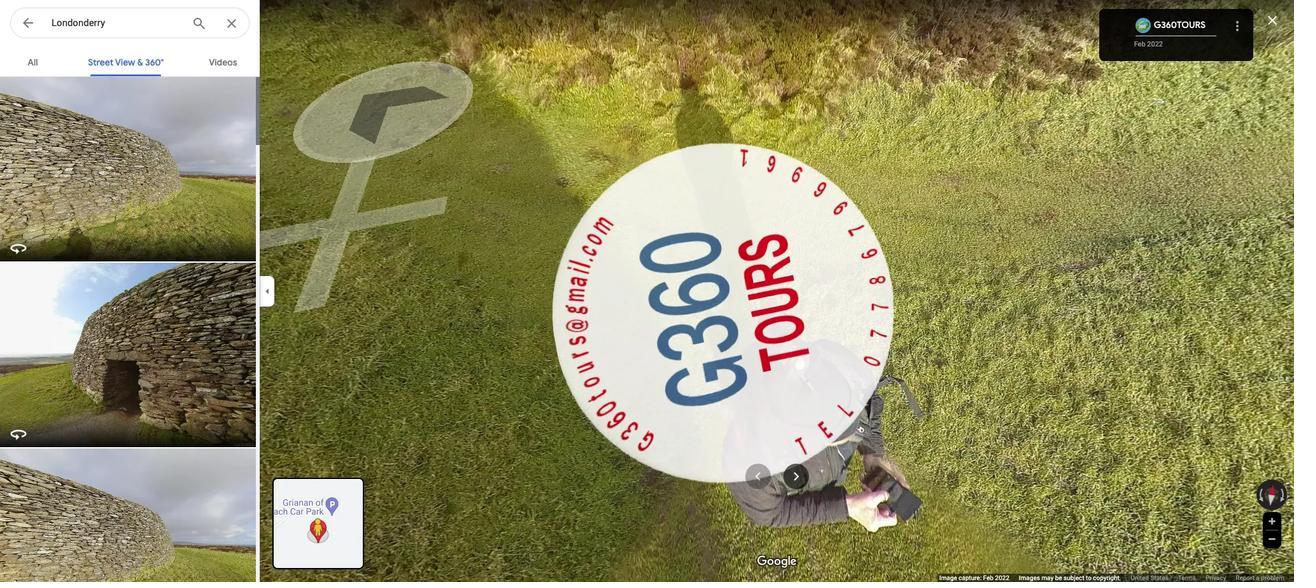 Task type: describe. For each thing, give the bounding box(es) containing it.
none field inside "londonderry" "field"
[[52, 15, 181, 31]]

photo 23 image
[[0, 449, 259, 583]]

street view & 360°
[[88, 57, 164, 68]]

interactive map image
[[274, 480, 363, 569]]

view
[[115, 57, 135, 68]]

 search field
[[10, 8, 260, 41]]

report a problem link
[[1236, 574, 1285, 583]]

states
[[1151, 575, 1169, 582]]

zoom out image
[[1268, 535, 1277, 544]]

0 vertical spatial feb
[[1135, 40, 1146, 48]]

may
[[1042, 575, 1054, 582]]

privacy
[[1206, 575, 1227, 582]]

images may be subject to copyright.
[[1019, 575, 1122, 582]]

all button
[[12, 46, 53, 76]]

terms
[[1179, 575, 1197, 582]]

photo 22 image
[[0, 263, 259, 448]]

tab list inside 'google maps' element
[[0, 46, 260, 76]]

&
[[137, 57, 143, 68]]

street
[[88, 57, 113, 68]]

report a problem
[[1236, 575, 1285, 582]]

footer inside 'google maps' element
[[940, 574, 1295, 583]]

united states
[[1131, 575, 1169, 582]]

united states button
[[1131, 574, 1169, 583]]

privacy button
[[1206, 574, 1227, 583]]

1 vertical spatial feb
[[984, 575, 994, 582]]

g360tours link
[[1154, 19, 1206, 30]]

all
[[28, 57, 38, 68]]

capture:
[[959, 575, 982, 582]]

a
[[1257, 575, 1260, 582]]

collapse side panel image
[[260, 284, 274, 298]]



Task type: vqa. For each thing, say whether or not it's contained in the screenshot.
All button
yes



Task type: locate. For each thing, give the bounding box(es) containing it.
terms button
[[1179, 574, 1197, 583]]

videos button
[[199, 46, 247, 76]]

view g360tours's profile image
[[1136, 18, 1151, 33]]

2022
[[1148, 40, 1163, 48], [996, 575, 1010, 582]]

feb right capture:
[[984, 575, 994, 582]]

images
[[1019, 575, 1040, 582]]

street view & 360° button
[[78, 46, 174, 76]]

0 horizontal spatial 2022
[[996, 575, 1010, 582]]

report
[[1236, 575, 1255, 582]]

footer containing image capture: feb 2022
[[940, 574, 1295, 583]]

copyright.
[[1094, 575, 1122, 582]]

1 vertical spatial 2022
[[996, 575, 1010, 582]]

g360tours
[[1154, 19, 1206, 30]]

0 horizontal spatial feb
[[984, 575, 994, 582]]

1 horizontal spatial 2022
[[1148, 40, 1163, 48]]

zoom in image
[[1268, 517, 1277, 527]]

tab list containing all
[[0, 46, 260, 76]]

to
[[1086, 575, 1092, 582]]

image
[[940, 575, 957, 582]]

feb
[[1135, 40, 1146, 48], [984, 575, 994, 582]]

be
[[1056, 575, 1063, 582]]

2022 left images
[[996, 575, 1010, 582]]

videos
[[209, 57, 237, 68]]

Londonderry field
[[10, 8, 250, 39]]

problem
[[1262, 575, 1285, 582]]

1 horizontal spatial feb
[[1135, 40, 1146, 48]]

None field
[[52, 15, 181, 31]]

footer
[[940, 574, 1295, 583]]

2022 down the view g360tours's profile icon
[[1148, 40, 1163, 48]]

360°
[[145, 57, 164, 68]]

tab list
[[0, 46, 260, 76]]

subject
[[1064, 575, 1085, 582]]

photo 21 image
[[0, 77, 259, 262]]

 button
[[10, 8, 46, 41]]

feb 2022
[[1135, 40, 1163, 48]]

photos of grianan of aileach main content
[[0, 46, 260, 583]]

google maps element
[[0, 0, 1295, 583]]

feb down the view g360tours's profile icon
[[1135, 40, 1146, 48]]

0 vertical spatial 2022
[[1148, 40, 1163, 48]]


[[20, 14, 36, 32]]

image capture: feb 2022
[[940, 575, 1010, 582]]

united
[[1131, 575, 1149, 582]]



